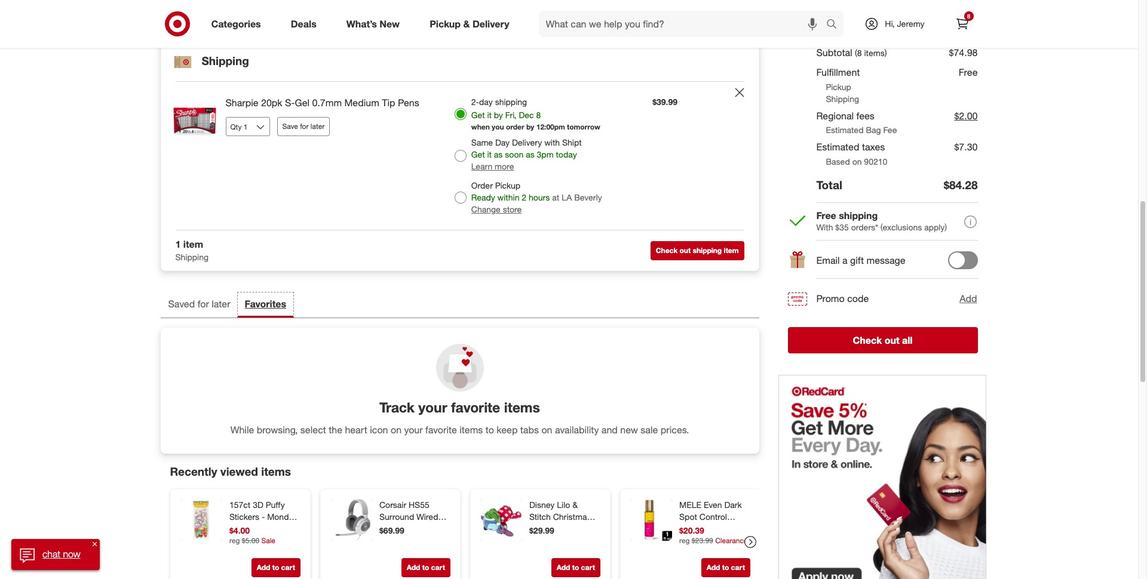 Task type: vqa. For each thing, say whether or not it's contained in the screenshot.
Find
no



Task type: locate. For each thing, give the bounding box(es) containing it.
free down $74.98 at the top of page
[[959, 66, 978, 78]]

0 vertical spatial 1
[[175, 239, 181, 251]]

& inside the disney lilo & stitch christmas kids' cuddleez pillow
[[573, 500, 578, 511]]

items up puffy
[[261, 465, 291, 479]]

- down 3d
[[262, 512, 265, 522]]

0 vertical spatial favorite
[[451, 400, 501, 416]]

estimated down the regional fees at top
[[827, 125, 864, 135]]

regional
[[817, 110, 854, 122]]

1 horizontal spatial item
[[724, 246, 739, 255]]

0 horizontal spatial delivery
[[473, 18, 510, 30]]

pickup inside order pickup ready within 2 hours at la beverly change store
[[495, 181, 521, 191]]

cart inside $69.99 add to cart
[[431, 564, 445, 573]]

la
[[175, 14, 186, 24], [562, 193, 572, 203]]

delivery inside the same day delivery with shipt get it as soon as 3pm today learn more
[[512, 138, 542, 148]]

llama™
[[229, 524, 256, 534]]

0 horizontal spatial reg
[[229, 537, 240, 546]]

for right saved on the left bottom
[[198, 298, 209, 310]]

on down estimated taxes
[[853, 157, 862, 167]]

1
[[175, 239, 181, 251], [685, 548, 690, 558]]

get inside 2-day shipping get it by fri, dec 8 when you order by 12:00pm tomorrow
[[472, 110, 485, 120]]

shipt
[[563, 138, 582, 148]]

it up learn more button on the left top of page
[[488, 150, 492, 160]]

code
[[848, 293, 870, 305]]

estimated up based
[[817, 141, 860, 153]]

to inside $29.99 add to cart
[[572, 564, 579, 573]]

wired
[[416, 512, 438, 522]]

- inside mele even dark spot control facial serum for melanin rich skin - 1 fl oz
[[679, 548, 683, 558]]

pickup down fulfillment
[[827, 82, 852, 92]]

cart inside $29.99 add to cart
[[581, 564, 595, 573]]

1 horizontal spatial add to cart
[[707, 564, 745, 573]]

0 vertical spatial get
[[472, 110, 485, 120]]

$84.28 for $84.28 total 8 items
[[817, 11, 846, 23]]

tomorrow
[[567, 123, 601, 132]]

free for free shipping with $35 orders* (exclusions apply)
[[817, 210, 837, 222]]

shipping inside check out shipping item button
[[693, 246, 722, 255]]

pickup inside pickup shipping
[[827, 82, 852, 92]]

out inside button
[[680, 246, 691, 255]]

add to cart button
[[251, 559, 300, 578], [401, 559, 451, 578], [551, 559, 601, 578], [701, 559, 751, 578]]

0 horizontal spatial shipping
[[495, 97, 527, 107]]

it
[[488, 110, 492, 120], [488, 150, 492, 160]]

estimated for estimated bag fee
[[827, 125, 864, 135]]

on right icon
[[391, 425, 402, 437]]

2 get from the top
[[472, 150, 485, 160]]

$7.30
[[955, 141, 978, 153]]

3 add to cart button from the left
[[551, 559, 601, 578]]

2 vertical spatial shipping
[[693, 246, 722, 255]]

0 horizontal spatial la
[[175, 14, 186, 24]]

surround
[[379, 512, 414, 522]]

2 vertical spatial 8
[[537, 110, 541, 120]]

1 vertical spatial delivery
[[512, 138, 542, 148]]

1 vertical spatial it
[[488, 150, 492, 160]]

fri,
[[506, 110, 517, 120]]

0 vertical spatial shipping
[[495, 97, 527, 107]]

mele
[[679, 500, 702, 511]]

get up learn
[[472, 150, 485, 160]]

add to cart down oz
[[707, 564, 745, 573]]

1 it from the top
[[488, 110, 492, 120]]

1 vertical spatial by
[[527, 123, 535, 132]]

add
[[960, 293, 978, 305], [257, 564, 270, 573], [407, 564, 420, 573], [557, 564, 570, 573], [707, 564, 720, 573]]

items up tabs
[[504, 400, 540, 416]]

hi,
[[886, 19, 895, 29]]

0 horizontal spatial beverly
[[188, 14, 216, 24]]

item
[[183, 239, 203, 251], [724, 246, 739, 255]]

sale
[[641, 425, 658, 437]]

while browsing, select the heart icon on your favorite items to keep tabs on availability and new sale prices.
[[231, 425, 690, 437]]

1 get from the top
[[472, 110, 485, 120]]

while
[[231, 425, 254, 437]]

0 horizontal spatial as
[[494, 150, 503, 160]]

1 horizontal spatial free
[[959, 66, 978, 78]]

1 vertical spatial -
[[679, 548, 683, 558]]

what's
[[347, 18, 377, 30]]

favorites link
[[238, 293, 294, 318]]

1 vertical spatial la
[[562, 193, 572, 203]]

out inside button
[[885, 335, 900, 347]]

beverly
[[188, 14, 216, 24], [575, 193, 603, 203]]

0 horizontal spatial order
[[175, 2, 197, 12]]

0 vertical spatial estimated
[[827, 125, 864, 135]]

8 inside "$84.28 total 8 items"
[[817, 24, 822, 34]]

2 vertical spatial shipping
[[175, 252, 209, 262]]

your
[[419, 400, 448, 416], [404, 425, 423, 437]]

8 left search 'button'
[[817, 24, 822, 34]]

$84.28 total 8 items
[[817, 11, 869, 34]]

la right at
[[562, 193, 572, 203]]

your down track
[[404, 425, 423, 437]]

day
[[496, 138, 510, 148]]

2 horizontal spatial shipping
[[840, 210, 878, 222]]

8
[[968, 13, 971, 20], [817, 24, 822, 34], [537, 110, 541, 120]]

order left categories link
[[175, 2, 197, 12]]

melanin
[[679, 536, 709, 546]]

sharpie 20pk s-gel 0.7mm medium tip pens link
[[226, 96, 436, 110]]

later inside button
[[311, 122, 325, 131]]

pickup shipping
[[827, 82, 860, 104]]

0.7mm
[[312, 97, 342, 109]]

2 add to cart from the left
[[707, 564, 745, 573]]

pickup up categories
[[199, 2, 225, 12]]

0 vertical spatial order
[[175, 2, 197, 12]]

order pickup la beverly
[[175, 2, 225, 24]]

1 vertical spatial beverly
[[575, 193, 603, 203]]

1 vertical spatial check
[[853, 335, 883, 347]]

reg down the $20.39
[[679, 537, 690, 546]]

3d
[[253, 500, 263, 511]]

change store button
[[472, 204, 522, 216]]

as down day
[[494, 150, 503, 160]]

deals
[[291, 18, 317, 30]]

store
[[503, 205, 522, 215]]

check for check out all
[[853, 335, 883, 347]]

items up subtotal on the top of the page
[[824, 24, 844, 34]]

corsair hs55 surround wired gaming headset for xbox series x|s/playstation 4/5/nintendo switc
[[379, 500, 442, 580]]

add to cart down sale
[[257, 564, 295, 573]]

0 vertical spatial $84.28
[[817, 11, 846, 23]]

disney lilo & stitch christmas kids' cuddleez pillow
[[529, 500, 591, 546]]

1 horizontal spatial $84.28
[[944, 178, 978, 192]]

2 it from the top
[[488, 150, 492, 160]]

1 vertical spatial shipping
[[840, 210, 878, 222]]

1 vertical spatial $84.28
[[944, 178, 978, 192]]

0 vertical spatial delivery
[[473, 18, 510, 30]]

add to cart button down sale
[[251, 559, 300, 578]]

0 horizontal spatial 8
[[537, 110, 541, 120]]

2 reg from the left
[[679, 537, 690, 546]]

1 horizontal spatial later
[[311, 122, 325, 131]]

check inside button
[[656, 246, 678, 255]]

1 horizontal spatial order
[[472, 181, 493, 191]]

1 horizontal spatial out
[[885, 335, 900, 347]]

order up ready
[[472, 181, 493, 191]]

&
[[464, 18, 470, 30], [573, 500, 578, 511]]

check out all button
[[788, 328, 978, 354]]

headset
[[411, 524, 442, 534]]

1 horizontal spatial delivery
[[512, 138, 542, 148]]

saved
[[168, 298, 195, 310]]

0 vertical spatial free
[[959, 66, 978, 78]]

check inside button
[[853, 335, 883, 347]]

tip
[[382, 97, 396, 109]]

1 horizontal spatial -
[[679, 548, 683, 558]]

0 vertical spatial out
[[680, 246, 691, 255]]

tabs
[[521, 425, 539, 437]]

browsing,
[[257, 425, 298, 437]]

favorite up while browsing, select the heart icon on your favorite items to keep tabs on availability and new sale prices.
[[451, 400, 501, 416]]

hi, jeremy
[[886, 19, 925, 29]]

2-
[[472, 97, 480, 107]]

90210
[[865, 157, 888, 167]]

cart down series
[[431, 564, 445, 573]]

within
[[498, 193, 520, 203]]

0 vertical spatial later
[[311, 122, 325, 131]]

0 vertical spatial -
[[262, 512, 265, 522]]

0 horizontal spatial -
[[262, 512, 265, 522]]

ready
[[472, 193, 495, 203]]

0 vertical spatial by
[[494, 110, 503, 120]]

2 horizontal spatial on
[[853, 157, 862, 167]]

shipping up saved for later
[[175, 252, 209, 262]]

1 vertical spatial 8
[[817, 24, 822, 34]]

delivery for &
[[473, 18, 510, 30]]

4 add to cart button from the left
[[701, 559, 751, 578]]

skin
[[730, 536, 746, 546]]

icon
[[370, 425, 388, 437]]

1 vertical spatial out
[[885, 335, 900, 347]]

items inside "$84.28 total 8 items"
[[824, 24, 844, 34]]

sharpie
[[226, 97, 259, 109]]

1 vertical spatial &
[[573, 500, 578, 511]]

gift
[[851, 255, 865, 267]]

add to cart button for mele even dark spot control facial serum for melanin rich skin - 1 fl oz
[[701, 559, 751, 578]]

2 as from the left
[[526, 150, 535, 160]]

your up while browsing, select the heart icon on your favorite items to keep tabs on availability and new sale prices.
[[419, 400, 448, 416]]

0 horizontal spatial free
[[817, 210, 837, 222]]

favorite down "track your favorite items"
[[426, 425, 457, 437]]

1 add to cart button from the left
[[251, 559, 300, 578]]

shipping inside 2-day shipping get it by fri, dec 8 when you order by 12:00pm tomorrow
[[495, 97, 527, 107]]

cart down "cuddleez" at the bottom of page
[[581, 564, 595, 573]]

$84.28 for $84.28
[[944, 178, 978, 192]]

$84.28 left total
[[817, 11, 846, 23]]

mondo
[[267, 512, 294, 522]]

by down dec
[[527, 123, 535, 132]]

0 horizontal spatial check
[[656, 246, 678, 255]]

1 horizontal spatial 8
[[817, 24, 822, 34]]

later
[[311, 122, 325, 131], [212, 298, 231, 310]]

to down x|s/playstation
[[422, 564, 429, 573]]

total
[[817, 178, 843, 192]]

shipping inside free shipping with $35 orders* (exclusions apply)
[[840, 210, 878, 222]]

beverly inside order pickup ready within 2 hours at la beverly change store
[[575, 193, 603, 203]]

1 horizontal spatial &
[[573, 500, 578, 511]]

mele even dark spot control facial serum for melanin rich skin - 1 fl oz image
[[630, 500, 672, 542], [630, 500, 672, 542]]

1 horizontal spatial check
[[853, 335, 883, 347]]

shipping down categories
[[202, 54, 249, 68]]

subtotal (8 items)
[[817, 47, 888, 59]]

reg inside $20.39 reg $23.99 clearance
[[679, 537, 690, 546]]

None radio
[[455, 108, 467, 120], [455, 150, 467, 162], [455, 108, 467, 120], [455, 150, 467, 162]]

1 vertical spatial favorite
[[426, 425, 457, 437]]

chat now
[[42, 549, 80, 561]]

with
[[817, 223, 834, 233]]

1 horizontal spatial reg
[[679, 537, 690, 546]]

$84.28 down "$7.30"
[[944, 178, 978, 192]]

1 horizontal spatial la
[[562, 193, 572, 203]]

estimated
[[827, 125, 864, 135], [817, 141, 860, 153]]

later for saved for later
[[212, 298, 231, 310]]

later down 'sharpie 20pk s-gel 0.7mm medium tip pens'
[[311, 122, 325, 131]]

by up the you
[[494, 110, 503, 120]]

2 add to cart button from the left
[[401, 559, 451, 578]]

add to cart button down x|s/playstation
[[401, 559, 451, 578]]

order inside order pickup ready within 2 hours at la beverly change store
[[472, 181, 493, 191]]

sale
[[261, 537, 275, 546]]

x|s/playstation
[[379, 548, 437, 558]]

0 horizontal spatial later
[[212, 298, 231, 310]]

- left the fl
[[679, 548, 683, 558]]

for up skin
[[731, 524, 741, 534]]

shipping for get
[[495, 97, 527, 107]]

disney lilo & stitch christmas kids' cuddleez pillow image
[[480, 500, 522, 542], [480, 500, 522, 542]]

with
[[545, 138, 560, 148]]

1 horizontal spatial shipping
[[693, 246, 722, 255]]

on right tabs
[[542, 425, 553, 437]]

shipping up the regional fees at top
[[827, 94, 860, 104]]

sharpie 20pk s-gel 0.7mm medium tip pens image
[[171, 96, 219, 144]]

0 horizontal spatial item
[[183, 239, 203, 251]]

for down gaming
[[379, 536, 389, 546]]

1 inside "1 item shipping"
[[175, 239, 181, 251]]

free inside free shipping with $35 orders* (exclusions apply)
[[817, 210, 837, 222]]

for right save
[[300, 122, 309, 131]]

add to cart button down oz
[[701, 559, 751, 578]]

order inside order pickup la beverly
[[175, 2, 197, 12]]

target redcard save 5% get more every day. in store & online. apply now for a credit or debit redcard. *some restrictions apply. image
[[779, 376, 987, 580]]

add inside button
[[960, 293, 978, 305]]

$84.28 inside "$84.28 total 8 items"
[[817, 11, 846, 23]]

la inside order pickup la beverly
[[175, 14, 186, 24]]

0 vertical spatial it
[[488, 110, 492, 120]]

la left categories
[[175, 14, 186, 24]]

reg down $4.00
[[229, 537, 240, 546]]

1 horizontal spatial beverly
[[575, 193, 603, 203]]

0 horizontal spatial $84.28
[[817, 11, 846, 23]]

0 horizontal spatial out
[[680, 246, 691, 255]]

corsair hs55 surround wired gaming headset for xbox series x|s/playstation 4/5/nintendo switch/pc - white image
[[330, 500, 372, 542], [330, 500, 372, 542]]

it down day on the left of page
[[488, 110, 492, 120]]

157ct 3d puffy stickers - mondo llama™ image
[[180, 500, 222, 542], [180, 500, 222, 542]]

items
[[824, 24, 844, 34], [504, 400, 540, 416], [460, 425, 483, 437], [261, 465, 291, 479]]

order for ready
[[472, 181, 493, 191]]

out
[[680, 246, 691, 255], [885, 335, 900, 347]]

cart down the mondo
[[281, 564, 295, 573]]

cart down skin
[[731, 564, 745, 573]]

pickup up the "within"
[[495, 181, 521, 191]]

to down "cuddleez" at the bottom of page
[[572, 564, 579, 573]]

0 vertical spatial la
[[175, 14, 186, 24]]

3 cart from the left
[[581, 564, 595, 573]]

1 vertical spatial later
[[212, 298, 231, 310]]

$74.98
[[950, 47, 978, 59]]

3pm
[[537, 150, 554, 160]]

0 vertical spatial beverly
[[188, 14, 216, 24]]

reg inside $4.00 reg $5.00 sale
[[229, 537, 240, 546]]

favorite
[[451, 400, 501, 416], [426, 425, 457, 437]]

orders*
[[852, 223, 879, 233]]

1 vertical spatial free
[[817, 210, 837, 222]]

2 horizontal spatial 8
[[968, 13, 971, 20]]

item inside button
[[724, 246, 739, 255]]

0 vertical spatial check
[[656, 246, 678, 255]]

-
[[262, 512, 265, 522], [679, 548, 683, 558]]

1 horizontal spatial as
[[526, 150, 535, 160]]

1 add to cart from the left
[[257, 564, 295, 573]]

jeremy
[[898, 19, 925, 29]]

disney
[[529, 500, 555, 511]]

free up the with
[[817, 210, 837, 222]]

shipping for item
[[693, 246, 722, 255]]

2 cart from the left
[[431, 564, 445, 573]]

taxes
[[863, 141, 886, 153]]

later right saved on the left bottom
[[212, 298, 231, 310]]

as left 3pm
[[526, 150, 535, 160]]

0 horizontal spatial 1
[[175, 239, 181, 251]]

check out all
[[853, 335, 913, 347]]

1 vertical spatial order
[[472, 181, 493, 191]]

1 horizontal spatial 1
[[685, 548, 690, 558]]

order
[[175, 2, 197, 12], [472, 181, 493, 191]]

1 vertical spatial estimated
[[817, 141, 860, 153]]

1 vertical spatial 1
[[685, 548, 690, 558]]

it inside 2-day shipping get it by fri, dec 8 when you order by 12:00pm tomorrow
[[488, 110, 492, 120]]

1 reg from the left
[[229, 537, 240, 546]]

8 right dec
[[537, 110, 541, 120]]

order for la
[[175, 2, 197, 12]]

add to cart button down "cuddleez" at the bottom of page
[[551, 559, 601, 578]]

total
[[848, 11, 869, 23]]

get up when
[[472, 110, 485, 120]]

0 vertical spatial &
[[464, 18, 470, 30]]

1 vertical spatial get
[[472, 150, 485, 160]]

to inside $69.99 add to cart
[[422, 564, 429, 573]]

check for check out shipping item
[[656, 246, 678, 255]]

order
[[506, 123, 525, 132]]

s-
[[285, 97, 295, 109]]

0 horizontal spatial add to cart
[[257, 564, 295, 573]]

bag
[[867, 125, 882, 135]]

add to cart button for disney lilo & stitch christmas kids' cuddleez pillow
[[551, 559, 601, 578]]

8 up $74.98 at the top of page
[[968, 13, 971, 20]]

pens
[[398, 97, 420, 109]]

fees
[[857, 110, 875, 122]]



Task type: describe. For each thing, give the bounding box(es) containing it.
item inside "1 item shipping"
[[183, 239, 203, 251]]

20pk
[[261, 97, 283, 109]]

2-day shipping get it by fri, dec 8 when you order by 12:00pm tomorrow
[[472, 97, 601, 132]]

items)
[[865, 48, 888, 58]]

$35
[[836, 223, 849, 233]]

free for free
[[959, 66, 978, 78]]

1 cart from the left
[[281, 564, 295, 573]]

more
[[495, 162, 514, 172]]

1 vertical spatial your
[[404, 425, 423, 437]]

select
[[301, 425, 326, 437]]

hours
[[529, 193, 550, 203]]

What can we help you find? suggestions appear below search field
[[539, 11, 830, 37]]

gaming
[[379, 524, 409, 534]]

check out shipping item
[[656, 246, 739, 255]]

recently viewed items
[[170, 465, 291, 479]]

8 inside 2-day shipping get it by fri, dec 8 when you order by 12:00pm tomorrow
[[537, 110, 541, 120]]

1 inside mele even dark spot control facial serum for melanin rich skin - 1 fl oz
[[685, 548, 690, 558]]

✕ button
[[90, 540, 100, 549]]

to down rich
[[722, 564, 729, 573]]

learn
[[472, 162, 493, 172]]

pickup right new
[[430, 18, 461, 30]]

save
[[283, 122, 298, 131]]

fl
[[692, 548, 696, 558]]

christmas
[[553, 512, 591, 522]]

$4.00 reg $5.00 sale
[[229, 526, 275, 546]]

$23.99
[[692, 537, 713, 546]]

cuddleez
[[550, 524, 586, 534]]

today
[[556, 150, 577, 160]]

serum
[[703, 524, 728, 534]]

4 cart from the left
[[731, 564, 745, 573]]

add to cart button for corsair hs55 surround wired gaming headset for xbox series x|s/playstation 4/5/nintendo switc
[[401, 559, 451, 578]]

out for all
[[885, 335, 900, 347]]

estimated for estimated taxes
[[817, 141, 860, 153]]

add to cart button for 157ct 3d puffy stickers - mondo llama™
[[251, 559, 300, 578]]

Store pickup radio
[[455, 192, 467, 204]]

oz
[[699, 548, 707, 558]]

pickup & delivery link
[[420, 11, 525, 37]]

for inside corsair hs55 surround wired gaming headset for xbox series x|s/playstation 4/5/nintendo switc
[[379, 536, 389, 546]]

0 vertical spatial 8
[[968, 13, 971, 20]]

now
[[63, 549, 80, 561]]

add inside $29.99 add to cart
[[557, 564, 570, 573]]

fee
[[884, 125, 898, 135]]

0 horizontal spatial by
[[494, 110, 503, 120]]

corsair hs55 surround wired gaming headset for xbox series x|s/playstation 4/5/nintendo switc link
[[379, 500, 448, 580]]

4/5/nintendo
[[379, 560, 429, 570]]

soon
[[505, 150, 524, 160]]

1 horizontal spatial by
[[527, 123, 535, 132]]

it inside the same day delivery with shipt get it as soon as 3pm today learn more
[[488, 150, 492, 160]]

subtotal
[[817, 47, 853, 59]]

$2.00 button
[[955, 107, 978, 125]]

beverly inside order pickup la beverly
[[188, 14, 216, 24]]

$5.00
[[242, 537, 259, 546]]

add button
[[960, 292, 978, 307]]

corsair
[[379, 500, 406, 511]]

pickup inside order pickup la beverly
[[199, 2, 225, 12]]

what's new
[[347, 18, 400, 30]]

1 as from the left
[[494, 150, 503, 160]]

- inside 157ct 3d puffy stickers - mondo llama™
[[262, 512, 265, 522]]

(8
[[856, 48, 863, 58]]

chat now button
[[11, 540, 100, 571]]

based
[[827, 157, 851, 167]]

add to cart for 157ct 3d puffy stickers - mondo llama™
[[257, 564, 295, 573]]

estimated taxes
[[817, 141, 886, 153]]

0 horizontal spatial &
[[464, 18, 470, 30]]

dec
[[519, 110, 534, 120]]

order pickup ready within 2 hours at la beverly change store
[[472, 181, 603, 215]]

change
[[472, 205, 501, 215]]

add inside $69.99 add to cart
[[407, 564, 420, 573]]

la inside order pickup ready within 2 hours at la beverly change store
[[562, 193, 572, 203]]

stitch
[[529, 512, 551, 522]]

heart
[[345, 425, 368, 437]]

regional fees
[[817, 110, 875, 122]]

promo code
[[817, 293, 870, 305]]

chat now dialog
[[11, 540, 100, 571]]

cart item ready to fulfill group
[[161, 82, 759, 230]]

lilo
[[557, 500, 570, 511]]

157ct 3d puffy stickers - mondo llama™
[[229, 500, 294, 534]]

gel
[[295, 97, 310, 109]]

disney lilo & stitch christmas kids' cuddleez pillow link
[[529, 500, 598, 546]]

rich
[[711, 536, 728, 546]]

✕
[[93, 541, 97, 548]]

0 horizontal spatial on
[[391, 425, 402, 437]]

save for later
[[283, 122, 325, 131]]

$4.00
[[229, 526, 250, 536]]

mele even dark spot control facial serum for melanin rich skin - 1 fl oz
[[679, 500, 746, 558]]

series
[[413, 536, 437, 546]]

day
[[480, 97, 493, 107]]

(exclusions
[[881, 223, 923, 233]]

when
[[472, 123, 490, 132]]

learn more button
[[472, 161, 514, 173]]

favorites
[[245, 298, 286, 310]]

availability
[[555, 425, 599, 437]]

track
[[380, 400, 415, 416]]

later for save for later
[[311, 122, 325, 131]]

1 item shipping
[[175, 239, 209, 262]]

reg for $20.39
[[679, 537, 690, 546]]

new
[[380, 18, 400, 30]]

new
[[621, 425, 638, 437]]

email
[[817, 255, 840, 267]]

0 vertical spatial shipping
[[202, 54, 249, 68]]

add to cart for mele even dark spot control facial serum for melanin rich skin - 1 fl oz
[[707, 564, 745, 573]]

1 horizontal spatial on
[[542, 425, 553, 437]]

out for shipping
[[680, 246, 691, 255]]

for inside button
[[300, 122, 309, 131]]

facial
[[679, 524, 701, 534]]

items down "track your favorite items"
[[460, 425, 483, 437]]

xbox
[[392, 536, 411, 546]]

reg for $4.00
[[229, 537, 240, 546]]

0 vertical spatial your
[[419, 400, 448, 416]]

to down sale
[[272, 564, 279, 573]]

to left "keep"
[[486, 425, 494, 437]]

chat
[[42, 549, 60, 561]]

all
[[903, 335, 913, 347]]

get inside the same day delivery with shipt get it as soon as 3pm today learn more
[[472, 150, 485, 160]]

delivery for day
[[512, 138, 542, 148]]

1 vertical spatial shipping
[[827, 94, 860, 104]]

$69.99 add to cart
[[379, 526, 445, 573]]

deals link
[[281, 11, 332, 37]]

stickers
[[229, 512, 259, 522]]

control
[[700, 512, 727, 522]]

for inside mele even dark spot control facial serum for melanin rich skin - 1 fl oz
[[731, 524, 741, 534]]



